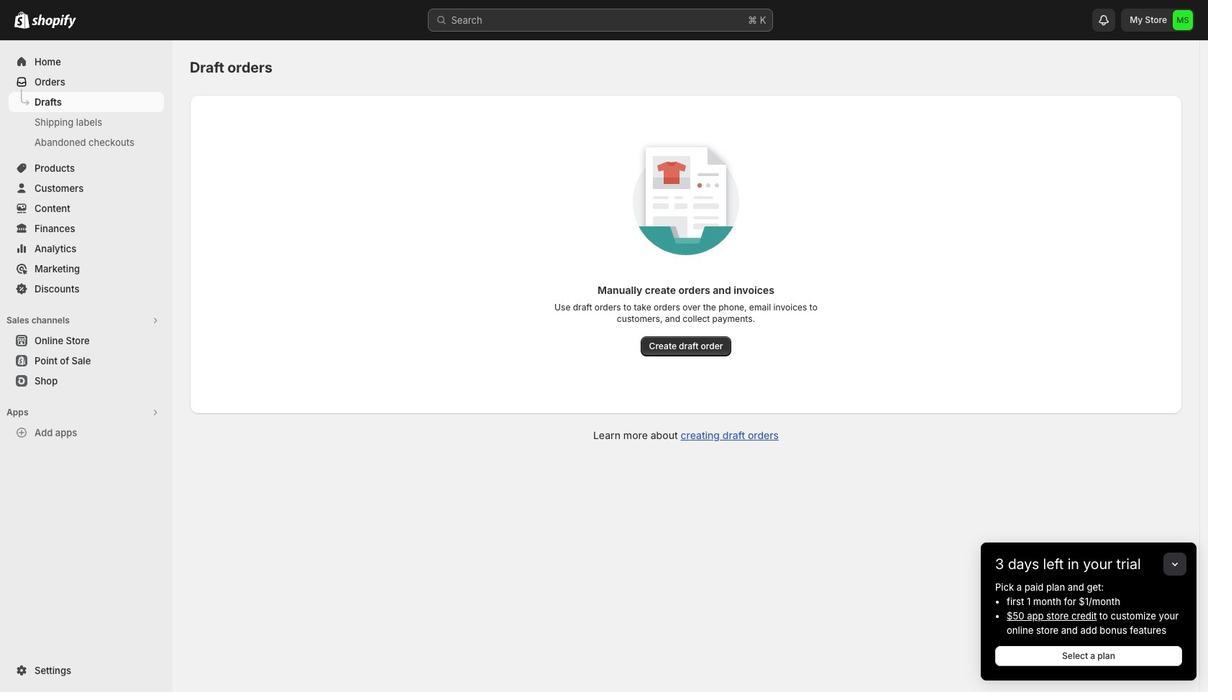 Task type: describe. For each thing, give the bounding box(es) containing it.
0 horizontal spatial shopify image
[[14, 12, 29, 29]]

my store image
[[1173, 10, 1194, 30]]



Task type: vqa. For each thing, say whether or not it's contained in the screenshot.
0.00 text field
no



Task type: locate. For each thing, give the bounding box(es) containing it.
shopify image
[[14, 12, 29, 29], [32, 14, 76, 29]]

1 horizontal spatial shopify image
[[32, 14, 76, 29]]



